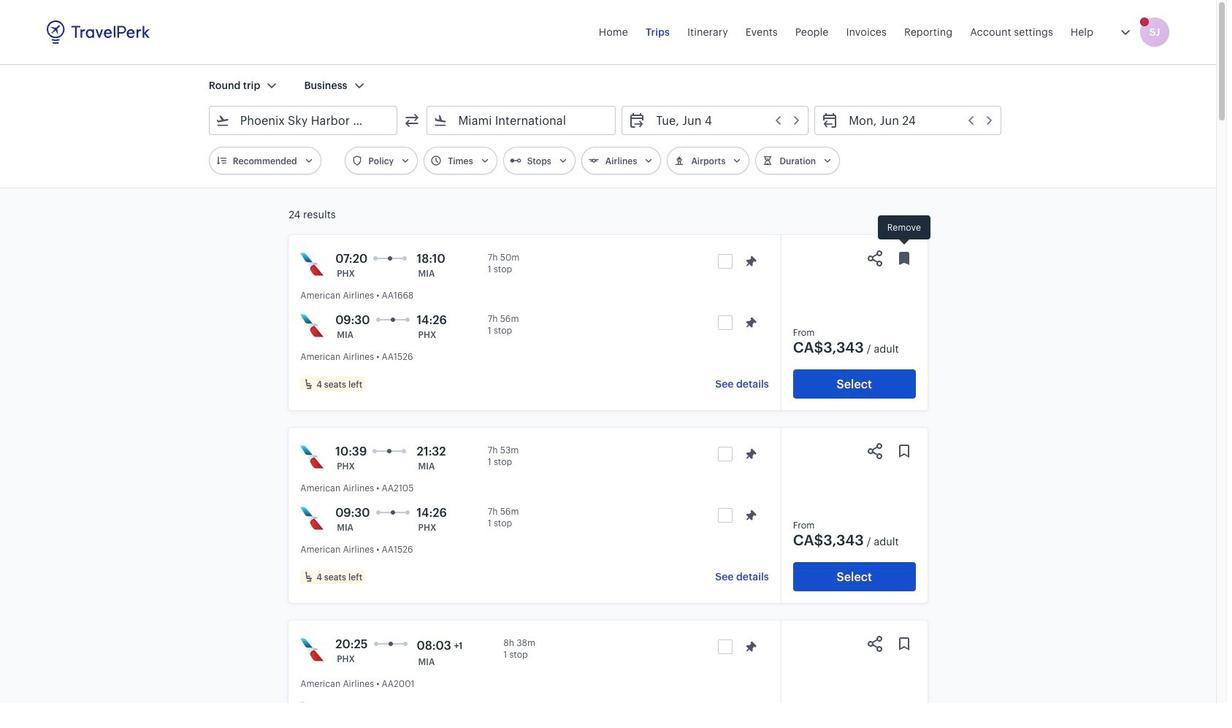 Task type: locate. For each thing, give the bounding box(es) containing it.
To search field
[[448, 109, 596, 132]]

tooltip
[[878, 216, 931, 247]]

2 american airlines image from the top
[[300, 639, 324, 662]]

1 american airlines image from the top
[[300, 253, 324, 276]]

2 vertical spatial american airlines image
[[300, 507, 324, 530]]

1 vertical spatial american airlines image
[[300, 314, 324, 338]]

0 vertical spatial american airlines image
[[300, 446, 324, 469]]

american airlines image
[[300, 446, 324, 469], [300, 639, 324, 662]]

1 vertical spatial american airlines image
[[300, 639, 324, 662]]

american airlines image
[[300, 253, 324, 276], [300, 314, 324, 338], [300, 507, 324, 530]]

0 vertical spatial american airlines image
[[300, 253, 324, 276]]

From search field
[[230, 109, 378, 132]]



Task type: describe. For each thing, give the bounding box(es) containing it.
1 american airlines image from the top
[[300, 446, 324, 469]]

Return field
[[839, 109, 995, 132]]

2 american airlines image from the top
[[300, 314, 324, 338]]

3 american airlines image from the top
[[300, 507, 324, 530]]

Depart field
[[646, 109, 802, 132]]



Task type: vqa. For each thing, say whether or not it's contained in the screenshot.
Add first traveler SEARCH FIELD
no



